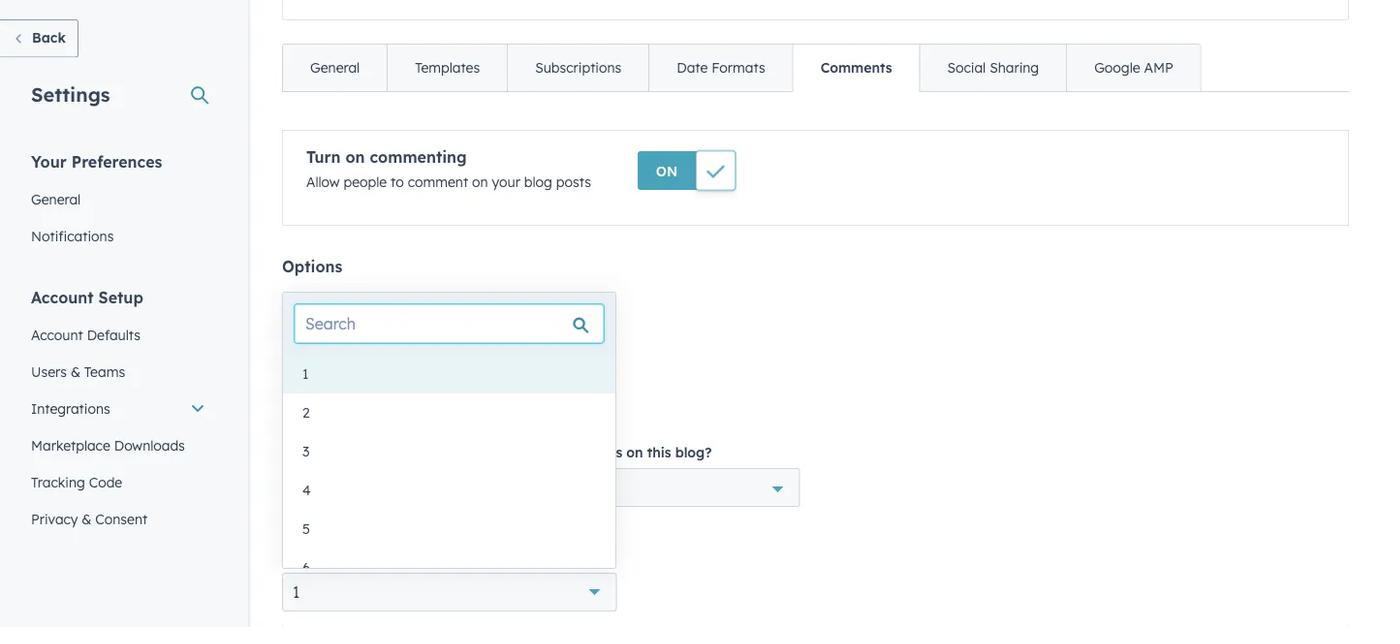 Task type: locate. For each thing, give the bounding box(es) containing it.
of left new
[[504, 444, 518, 461]]

setup
[[98, 287, 143, 307]]

allow
[[306, 174, 340, 191], [313, 299, 351, 318]]

4
[[302, 482, 311, 499]]

integrations button
[[19, 390, 217, 427]]

social sharing
[[947, 60, 1039, 77]]

comment
[[408, 174, 468, 191]]

1 2 3 4 5 6
[[302, 366, 311, 577]]

general inside button
[[310, 60, 360, 77]]

of
[[504, 444, 518, 461], [340, 549, 354, 566]]

account setup
[[31, 287, 143, 307]]

0 horizontal spatial 1
[[293, 583, 300, 602]]

0 vertical spatial to
[[391, 174, 404, 191]]

automatically
[[313, 394, 414, 413]]

google amp
[[1094, 60, 1173, 77]]

5 button
[[283, 510, 615, 549]]

1 vertical spatial &
[[82, 510, 91, 527]]

0 vertical spatial allow
[[306, 174, 340, 191]]

3 button
[[283, 433, 615, 472]]

0 vertical spatial 1
[[302, 366, 309, 383]]

blog
[[524, 174, 552, 191]]

privacy & consent
[[31, 510, 147, 527]]

1 vertical spatial 1
[[293, 583, 300, 602]]

number of levels comments can thread
[[282, 549, 545, 566]]

close
[[418, 394, 455, 413]]

on for commenting
[[472, 174, 488, 191]]

back link
[[0, 19, 78, 58]]

account up 'users'
[[31, 326, 83, 343]]

account defaults
[[31, 326, 141, 343]]

1 for 1
[[293, 583, 300, 602]]

your preferences
[[31, 152, 162, 171]]

integrations
[[31, 400, 110, 417]]

subscriptions
[[535, 60, 622, 77]]

0 horizontal spatial to
[[391, 174, 404, 191]]

date formats button
[[649, 45, 793, 92]]

amp
[[1144, 60, 1173, 77]]

2 account from the top
[[31, 326, 83, 343]]

thread
[[501, 549, 545, 566]]

0 vertical spatial &
[[71, 363, 80, 380]]

to left create
[[437, 299, 452, 318]]

0 horizontal spatial of
[[340, 549, 354, 566]]

on left your
[[472, 174, 488, 191]]

general for general link
[[31, 190, 81, 207]]

1 vertical spatial general
[[31, 190, 81, 207]]

0 vertical spatial general
[[310, 60, 360, 77]]

comments
[[356, 299, 433, 318], [388, 347, 465, 366], [460, 394, 537, 413], [553, 444, 622, 461], [399, 549, 469, 566]]

1 horizontal spatial &
[[82, 510, 91, 527]]

0 vertical spatial account
[[31, 287, 94, 307]]

0 vertical spatial of
[[504, 444, 518, 461]]

1 vertical spatial on
[[472, 174, 488, 191]]

contacts
[[507, 299, 571, 318]]

0 horizontal spatial on
[[345, 148, 365, 167]]

account up account defaults
[[31, 287, 94, 307]]

account
[[31, 287, 94, 307], [31, 326, 83, 343]]

allow down options
[[313, 299, 351, 318]]

1 horizontal spatial on
[[472, 174, 488, 191]]

1 vertical spatial to
[[437, 299, 452, 318]]

1 horizontal spatial of
[[504, 444, 518, 461]]

Search search field
[[295, 305, 604, 344]]

& right privacy
[[82, 510, 91, 527]]

turn on commenting allow people to comment on your blog posts
[[306, 148, 591, 191]]

options
[[282, 257, 343, 277]]

general inside the your preferences element
[[31, 190, 81, 207]]

list box containing 1
[[283, 355, 615, 588]]

date
[[677, 60, 708, 77]]

downloads
[[114, 437, 185, 454]]

1 up 2
[[302, 366, 309, 383]]

1 down number
[[293, 583, 300, 602]]

general down your
[[31, 190, 81, 207]]

marketplace
[[31, 437, 110, 454]]

users & teams link
[[19, 353, 217, 390]]

search
[[293, 479, 343, 499]]

comments
[[821, 60, 892, 77]]

1 horizontal spatial 1
[[302, 366, 309, 383]]

6
[[302, 560, 310, 577]]

on left this
[[626, 444, 643, 461]]

& right 'users'
[[71, 363, 80, 380]]

2 button
[[283, 394, 615, 433]]

2 horizontal spatial on
[[626, 444, 643, 461]]

navigation
[[282, 44, 1202, 93]]

teams
[[84, 363, 125, 380]]

1 vertical spatial account
[[31, 326, 83, 343]]

1 inside 1 2 3 4 5 6
[[302, 366, 309, 383]]

commenting
[[370, 148, 467, 167]]

general up turn
[[310, 60, 360, 77]]

users & teams
[[31, 363, 125, 380]]

to right people
[[391, 174, 404, 191]]

who
[[282, 444, 312, 461]]

formats
[[712, 60, 765, 77]]

allow down turn
[[306, 174, 340, 191]]

consent
[[95, 510, 147, 527]]

1 vertical spatial allow
[[313, 299, 351, 318]]

google
[[1094, 60, 1140, 77]]

back
[[32, 29, 66, 46]]

general
[[310, 60, 360, 77], [31, 190, 81, 207]]

comments down search search box
[[388, 347, 465, 366]]

0 horizontal spatial general
[[31, 190, 81, 207]]

on up people
[[345, 148, 365, 167]]

1 horizontal spatial general
[[310, 60, 360, 77]]

5
[[302, 521, 310, 538]]

users
[[31, 363, 67, 380]]

tracking code
[[31, 473, 122, 490]]

on
[[345, 148, 365, 167], [472, 174, 488, 191], [626, 444, 643, 461]]

1 account from the top
[[31, 287, 94, 307]]

1
[[302, 366, 309, 383], [293, 583, 300, 602]]

comments up 1 popup button
[[399, 549, 469, 566]]

1 for 1 2 3 4 5 6
[[302, 366, 309, 383]]

0 horizontal spatial &
[[71, 363, 80, 380]]

1 button
[[282, 573, 617, 612]]

1 horizontal spatial to
[[437, 299, 452, 318]]

google amp button
[[1066, 45, 1201, 92]]

list box
[[283, 355, 615, 588]]

of left the levels
[[340, 549, 354, 566]]

create
[[456, 299, 503, 318]]

& for users
[[71, 363, 80, 380]]

moderate
[[313, 347, 384, 366]]

1 inside popup button
[[293, 583, 300, 602]]

2 vertical spatial on
[[626, 444, 643, 461]]

&
[[71, 363, 80, 380], [82, 510, 91, 527]]

account for account defaults
[[31, 326, 83, 343]]

1 button
[[283, 355, 615, 394]]



Task type: vqa. For each thing, say whether or not it's contained in the screenshot.
the right 'General'
yes



Task type: describe. For each thing, give the bounding box(es) containing it.
this
[[647, 444, 671, 461]]

your
[[492, 174, 520, 191]]

templates
[[415, 60, 480, 77]]

people
[[344, 174, 387, 191]]

comments button
[[793, 45, 919, 92]]

to inside turn on commenting allow people to comment on your blog posts
[[391, 174, 404, 191]]

number
[[282, 549, 336, 566]]

allow comments to create contacts
[[313, 299, 571, 318]]

levels
[[358, 549, 395, 566]]

can
[[473, 549, 497, 566]]

should
[[316, 444, 360, 461]]

tracking
[[31, 473, 85, 490]]

on
[[656, 163, 678, 180]]

privacy
[[31, 510, 78, 527]]

4 button
[[283, 472, 615, 510]]

account for account setup
[[31, 287, 94, 307]]

your
[[31, 152, 67, 171]]

comments up moderate comments
[[356, 299, 433, 318]]

& for privacy
[[82, 510, 91, 527]]

account defaults link
[[19, 316, 217, 353]]

notifications
[[416, 444, 500, 461]]

notifications link
[[19, 218, 217, 254]]

turn
[[306, 148, 341, 167]]

marketplace downloads
[[31, 437, 185, 454]]

blog?
[[675, 444, 712, 461]]

0 vertical spatial on
[[345, 148, 365, 167]]

6 button
[[283, 549, 615, 588]]

who should receive notifications of new comments on this blog?
[[282, 444, 712, 461]]

marketplace downloads link
[[19, 427, 217, 464]]

allow inside turn on commenting allow people to comment on your blog posts
[[306, 174, 340, 191]]

social sharing button
[[919, 45, 1066, 92]]

templates button
[[387, 45, 507, 92]]

subscriptions button
[[507, 45, 649, 92]]

privacy & consent link
[[19, 501, 217, 537]]

code
[[89, 473, 122, 490]]

social
[[947, 60, 986, 77]]

your preferences element
[[19, 151, 217, 254]]

general button
[[283, 45, 387, 92]]

date formats
[[677, 60, 765, 77]]

sharing
[[990, 60, 1039, 77]]

comments right new
[[553, 444, 622, 461]]

new
[[522, 444, 549, 461]]

general for general button
[[310, 60, 360, 77]]

account setup element
[[19, 286, 217, 574]]

moderate comments
[[313, 347, 465, 366]]

automatically close comments
[[313, 394, 537, 413]]

general link
[[19, 181, 217, 218]]

posts
[[556, 174, 591, 191]]

3
[[302, 443, 310, 460]]

2
[[302, 405, 310, 422]]

notifications
[[31, 227, 114, 244]]

comments up the who should receive notifications of new comments on this blog?
[[460, 394, 537, 413]]

preferences
[[71, 152, 162, 171]]

1 vertical spatial of
[[340, 549, 354, 566]]

tracking code link
[[19, 464, 217, 501]]

receive
[[364, 444, 412, 461]]

on for receive
[[626, 444, 643, 461]]

settings
[[31, 82, 110, 106]]

navigation containing general
[[282, 44, 1202, 93]]

defaults
[[87, 326, 141, 343]]



